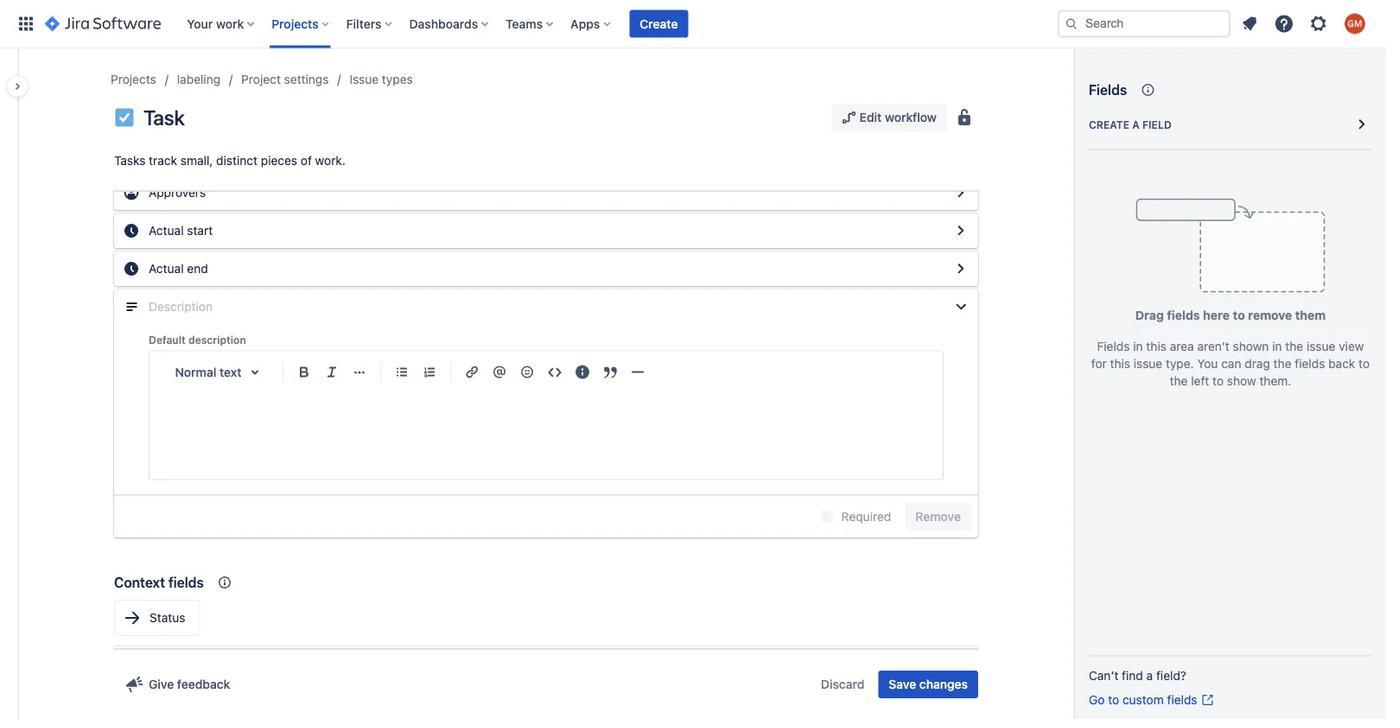 Task type: locate. For each thing, give the bounding box(es) containing it.
1 vertical spatial the
[[1274, 357, 1292, 371]]

open field configuration image for approvers
[[951, 182, 972, 203]]

to
[[1233, 308, 1245, 322], [1359, 357, 1370, 371], [1213, 374, 1224, 388], [1108, 693, 1120, 707]]

1 horizontal spatial projects
[[272, 16, 319, 31]]

create
[[640, 16, 678, 31], [1089, 118, 1130, 131]]

a left field
[[1133, 118, 1140, 131]]

more formatting image
[[349, 362, 370, 383]]

1 vertical spatial issue
[[1134, 357, 1163, 371]]

actual for actual start
[[149, 223, 184, 238]]

issue
[[350, 72, 379, 86]]

dashboards button
[[404, 10, 495, 38]]

drag fields here to remove them
[[1136, 308, 1326, 322]]

type.
[[1166, 357, 1194, 371]]

0 vertical spatial this
[[1147, 339, 1167, 354]]

1 horizontal spatial create
[[1089, 118, 1130, 131]]

fields left the 'back'
[[1295, 357, 1326, 371]]

0 vertical spatial issue
[[1307, 339, 1336, 354]]

create inside button
[[640, 16, 678, 31]]

create for create
[[640, 16, 678, 31]]

quote image
[[600, 362, 621, 383]]

link image
[[462, 362, 482, 383]]

discard button
[[811, 671, 875, 699]]

go to custom fields link
[[1089, 692, 1215, 709]]

fields in this area aren't shown in the issue view for this issue type. you can drag the fields back to the left to show them.
[[1092, 339, 1370, 388]]

no restrictions image
[[954, 107, 975, 128]]

description
[[188, 334, 246, 346]]

open field configuration image
[[951, 258, 972, 279]]

1 vertical spatial open field configuration image
[[951, 220, 972, 241]]

end
[[187, 262, 208, 276]]

0 vertical spatial a
[[1133, 118, 1140, 131]]

issue up the 'back'
[[1307, 339, 1336, 354]]

the
[[1286, 339, 1304, 354], [1274, 357, 1292, 371], [1170, 374, 1188, 388]]

in down the drag
[[1134, 339, 1143, 354]]

text
[[220, 365, 242, 379]]

1 horizontal spatial a
[[1147, 669, 1153, 683]]

projects up the project settings
[[272, 16, 319, 31]]

issue left the type. at the right of page
[[1134, 357, 1163, 371]]

actual left the start
[[149, 223, 184, 238]]

1 in from the left
[[1134, 339, 1143, 354]]

pieces
[[261, 153, 297, 168]]

filters
[[346, 16, 382, 31]]

actual
[[149, 223, 184, 238], [149, 262, 184, 276]]

remove
[[1248, 308, 1293, 322]]

context fields
[[114, 574, 204, 591]]

a right find
[[1147, 669, 1153, 683]]

issue type icon image
[[114, 107, 135, 128]]

projects
[[272, 16, 319, 31], [111, 72, 156, 86]]

search image
[[1065, 17, 1079, 31]]

1 horizontal spatial in
[[1273, 339, 1283, 354]]

filters button
[[341, 10, 399, 38]]

0 vertical spatial open field configuration image
[[951, 182, 972, 203]]

0 horizontal spatial projects
[[111, 72, 156, 86]]

0 horizontal spatial issue
[[1134, 357, 1163, 371]]

this
[[1147, 339, 1167, 354], [1110, 357, 1131, 371]]

open field configuration image up open field configuration image
[[951, 220, 972, 241]]

appswitcher icon image
[[16, 13, 36, 34]]

find
[[1122, 669, 1144, 683]]

1 open field configuration image from the top
[[951, 182, 972, 203]]

this left area
[[1147, 339, 1167, 354]]

0 vertical spatial projects
[[272, 16, 319, 31]]

custom
[[1123, 693, 1164, 707]]

actual for actual end
[[149, 262, 184, 276]]

0 vertical spatial fields
[[1089, 82, 1128, 98]]

1 vertical spatial this
[[1110, 357, 1131, 371]]

you
[[1198, 357, 1218, 371]]

jira software image
[[45, 13, 161, 34], [45, 13, 161, 34]]

2 vertical spatial the
[[1170, 374, 1188, 388]]

projects link
[[111, 69, 156, 90]]

open field configuration image inside actual start button
[[951, 220, 972, 241]]

0 horizontal spatial in
[[1134, 339, 1143, 354]]

left
[[1191, 374, 1210, 388]]

a
[[1133, 118, 1140, 131], [1147, 669, 1153, 683]]

fields inside fields in this area aren't shown in the issue view for this issue type. you can drag the fields back to the left to show them.
[[1295, 357, 1326, 371]]

more information about the context fields image
[[214, 572, 235, 593]]

create for create a field
[[1089, 118, 1130, 131]]

settings
[[284, 72, 329, 86]]

to right go
[[1108, 693, 1120, 707]]

actual end button
[[114, 252, 979, 286]]

fields up for
[[1097, 339, 1130, 354]]

create right apps dropdown button
[[640, 16, 678, 31]]

create button
[[630, 10, 689, 38]]

field?
[[1157, 669, 1187, 683]]

fields inside fields in this area aren't shown in the issue view for this issue type. you can drag the fields back to the left to show them.
[[1097, 339, 1130, 354]]

go to custom fields
[[1089, 693, 1198, 707]]

to down view
[[1359, 357, 1370, 371]]

mention image
[[489, 362, 510, 383]]

the down them
[[1286, 339, 1304, 354]]

1 vertical spatial a
[[1147, 669, 1153, 683]]

changes
[[920, 677, 968, 692]]

settings image
[[1309, 13, 1330, 34]]

emoji image
[[517, 362, 538, 383]]

1 vertical spatial create
[[1089, 118, 1130, 131]]

actual left end
[[149, 262, 184, 276]]

open field configuration image
[[951, 182, 972, 203], [951, 220, 972, 241]]

fields left this link will be opened in a new tab image at the right of the page
[[1168, 693, 1198, 707]]

0 horizontal spatial this
[[1110, 357, 1131, 371]]

the up them.
[[1274, 357, 1292, 371]]

the down the type. at the right of page
[[1170, 374, 1188, 388]]

info panel image
[[572, 362, 593, 383]]

description
[[149, 300, 213, 314]]

projects for 'projects' link
[[111, 72, 156, 86]]

fields left more information about the fields icon
[[1089, 82, 1128, 98]]

0 vertical spatial actual
[[149, 223, 184, 238]]

1 vertical spatial actual
[[149, 262, 184, 276]]

more information about the fields image
[[1138, 80, 1159, 100]]

in
[[1134, 339, 1143, 354], [1273, 339, 1283, 354]]

open field configuration image inside approvers button
[[951, 182, 972, 203]]

track
[[149, 153, 177, 168]]

0 horizontal spatial create
[[640, 16, 678, 31]]

discard
[[821, 677, 865, 692]]

1 actual from the top
[[149, 223, 184, 238]]

1 vertical spatial fields
[[1097, 339, 1130, 354]]

actual start
[[149, 223, 213, 238]]

can
[[1222, 357, 1242, 371]]

2 open field configuration image from the top
[[951, 220, 972, 241]]

in right shown on the right of page
[[1273, 339, 1283, 354]]

fields
[[1089, 82, 1128, 98], [1097, 339, 1130, 354]]

normal text button
[[167, 353, 276, 391]]

issue
[[1307, 339, 1336, 354], [1134, 357, 1163, 371]]

feedback
[[177, 677, 230, 692]]

this right for
[[1110, 357, 1131, 371]]

2 actual from the top
[[149, 262, 184, 276]]

tasks
[[114, 153, 146, 168]]

aren't
[[1198, 339, 1230, 354]]

banner
[[0, 0, 1387, 48]]

1 vertical spatial projects
[[111, 72, 156, 86]]

create left field
[[1089, 118, 1130, 131]]

projects up issue type icon
[[111, 72, 156, 86]]

drag
[[1136, 308, 1164, 322]]

edit
[[860, 110, 882, 124]]

0 vertical spatial create
[[640, 16, 678, 31]]

open field configuration image down no restrictions icon
[[951, 182, 972, 203]]

this link will be opened in a new tab image
[[1201, 693, 1215, 707]]

fields for fields in this area aren't shown in the issue view for this issue type. you can drag the fields back to the left to show them.
[[1097, 339, 1130, 354]]

to right left
[[1213, 374, 1224, 388]]

projects inside projects popup button
[[272, 16, 319, 31]]



Task type: describe. For each thing, give the bounding box(es) containing it.
teams button
[[501, 10, 560, 38]]

labeling
[[177, 72, 221, 86]]

actual end
[[149, 262, 208, 276]]

labeling link
[[177, 69, 221, 90]]

divider image
[[628, 362, 648, 383]]

1 horizontal spatial this
[[1147, 339, 1167, 354]]

close field configuration image
[[951, 297, 972, 317]]

notifications image
[[1240, 13, 1260, 34]]

your work
[[187, 16, 244, 31]]

1 horizontal spatial issue
[[1307, 339, 1336, 354]]

fields for fields
[[1089, 82, 1128, 98]]

issue types link
[[350, 69, 413, 90]]

context
[[114, 574, 165, 591]]

status
[[150, 611, 185, 625]]

give feedback
[[149, 677, 230, 692]]

your
[[187, 16, 213, 31]]

back
[[1329, 357, 1356, 371]]

bullet list ⌘⇧8 image
[[392, 362, 412, 383]]

can't
[[1089, 669, 1119, 683]]

apps
[[571, 16, 600, 31]]

to right here on the top right
[[1233, 308, 1245, 322]]

approvers
[[149, 185, 206, 200]]

save changes button
[[879, 671, 979, 699]]

project
[[241, 72, 281, 86]]

bold ⌘b image
[[294, 362, 315, 383]]

save
[[889, 677, 917, 692]]

dashboards
[[409, 16, 478, 31]]

give
[[149, 677, 174, 692]]

2 in from the left
[[1273, 339, 1283, 354]]

teams
[[506, 16, 543, 31]]

distinct
[[216, 153, 258, 168]]

numbered list ⌘⇧7 image
[[419, 362, 440, 383]]

area
[[1170, 339, 1194, 354]]

projects button
[[266, 10, 336, 38]]

sidebar navigation image
[[0, 69, 38, 104]]

issue types
[[350, 72, 413, 86]]

save changes
[[889, 677, 968, 692]]

project settings link
[[241, 69, 329, 90]]

tasks track small, distinct pieces of work.
[[114, 153, 346, 168]]

here
[[1204, 308, 1230, 322]]

types
[[382, 72, 413, 86]]

0 horizontal spatial a
[[1133, 118, 1140, 131]]

them
[[1296, 308, 1326, 322]]

start
[[187, 223, 213, 238]]

your work button
[[182, 10, 261, 38]]

apps button
[[566, 10, 618, 38]]

Search field
[[1058, 10, 1231, 38]]

field
[[1143, 118, 1172, 131]]

actual start button
[[114, 214, 979, 248]]

projects for projects popup button
[[272, 16, 319, 31]]

small,
[[180, 153, 213, 168]]

of
[[301, 153, 312, 168]]

drag
[[1245, 357, 1271, 371]]

0 vertical spatial the
[[1286, 339, 1304, 354]]

help image
[[1274, 13, 1295, 34]]

project settings
[[241, 72, 329, 86]]

give feedback button
[[114, 671, 241, 699]]

default description
[[149, 334, 246, 346]]

default
[[149, 334, 186, 346]]

normal text
[[175, 365, 242, 379]]

italic ⌘i image
[[322, 362, 342, 383]]

edit workflow
[[860, 110, 937, 124]]

work.
[[315, 153, 346, 168]]

your profile and settings image
[[1345, 13, 1366, 34]]

them.
[[1260, 374, 1292, 388]]

fields left more information about the context fields icon
[[168, 574, 204, 591]]

normal
[[175, 365, 216, 379]]

required
[[842, 509, 892, 523]]

show
[[1227, 374, 1257, 388]]

workflow
[[885, 110, 937, 124]]

for
[[1092, 357, 1107, 371]]

banner containing your work
[[0, 0, 1387, 48]]

work
[[216, 16, 244, 31]]

go
[[1089, 693, 1105, 707]]

task
[[144, 105, 185, 130]]

shown
[[1233, 339, 1269, 354]]

code snippet image
[[545, 362, 565, 383]]

view
[[1339, 339, 1365, 354]]

create a field
[[1089, 118, 1172, 131]]

primary element
[[10, 0, 1058, 48]]

approvers button
[[114, 175, 979, 210]]

can't find a field?
[[1089, 669, 1187, 683]]

open field configuration image for actual start
[[951, 220, 972, 241]]

edit workflow button
[[832, 104, 947, 131]]

fields up area
[[1167, 308, 1201, 322]]



Task type: vqa. For each thing, say whether or not it's contained in the screenshot.
Status
yes



